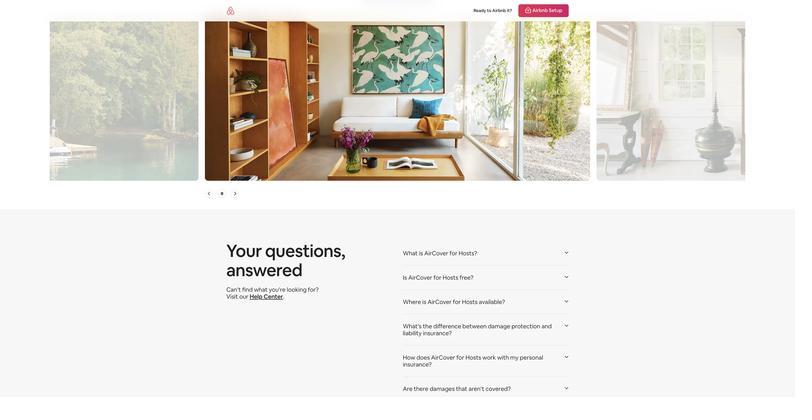 Task type: vqa. For each thing, say whether or not it's contained in the screenshot.
leftmost The &
no



Task type: describe. For each thing, give the bounding box(es) containing it.
what's the difference between damage protection and liability insurance? button
[[403, 316, 569, 343]]

a photo shows a boat, covered and docked in front of a 2-story home on the edge of a lake. image
[[0, 15, 199, 181]]

hosts for available?
[[462, 298, 478, 306]]

help center link
[[250, 293, 283, 300]]

what is aircover for hosts? button
[[403, 243, 569, 263]]

previous slide image
[[207, 191, 211, 196]]

is aircover for hosts free?
[[403, 274, 474, 281]]

visit
[[226, 293, 238, 300]]

what is aircover for hosts?
[[403, 250, 477, 257]]

damages
[[430, 385, 455, 393]]

where is aircover for hosts available?
[[403, 298, 505, 306]]

are there damages that aren't covered? button
[[403, 379, 569, 397]]

airbnb setup link
[[518, 4, 569, 17]]

how does aircover for hosts work with my personal insurance? button
[[403, 348, 569, 374]]

what's
[[403, 323, 422, 330]]

is aircover for hosts free? button
[[403, 268, 569, 288]]

a photo shows a large white living room with a collection of antique furniture, including a large wood and glass display case full of an assortment of vintage valuables. image
[[597, 15, 795, 181]]

hosts for work
[[466, 354, 481, 361]]

0 vertical spatial hosts
[[443, 274, 458, 281]]

personal
[[520, 354, 543, 361]]

our
[[239, 293, 248, 300]]

aircover right is
[[408, 274, 432, 281]]

can't
[[226, 286, 241, 293]]

for for how
[[456, 354, 464, 361]]

airbnb setup
[[532, 7, 562, 13]]

what
[[403, 250, 418, 257]]

for?
[[308, 286, 319, 293]]

setup
[[549, 7, 562, 13]]

0 horizontal spatial airbnb
[[492, 8, 506, 13]]

questions,
[[265, 240, 345, 262]]

help center .
[[250, 293, 284, 300]]

work
[[482, 354, 496, 361]]

it?
[[507, 8, 512, 13]]

airbnb homepage image
[[226, 6, 235, 15]]

where
[[403, 298, 421, 306]]

what
[[254, 286, 268, 293]]

your
[[226, 240, 262, 262]]

is for what
[[419, 250, 423, 257]]

how
[[403, 354, 415, 361]]

is
[[403, 274, 407, 281]]

next slide image
[[233, 191, 237, 196]]

that
[[456, 385, 467, 393]]

where is aircover for hosts available? button
[[403, 292, 569, 312]]

insurance? inside how does aircover for hosts work with my personal insurance?
[[403, 361, 432, 368]]

ready to airbnb it?
[[474, 8, 512, 13]]

you're
[[269, 286, 286, 293]]



Task type: locate. For each thing, give the bounding box(es) containing it.
0 vertical spatial insurance?
[[423, 330, 452, 337]]

0 vertical spatial is
[[419, 250, 423, 257]]

aren't
[[469, 385, 484, 393]]

is right what
[[419, 250, 423, 257]]

aircover up is aircover for hosts free?
[[424, 250, 448, 257]]

aircover for where
[[428, 298, 452, 306]]

aircover inside dropdown button
[[424, 250, 448, 257]]

center
[[264, 293, 283, 300]]

airbnb left setup
[[532, 7, 548, 13]]

what's the difference between damage protection and liability insurance?
[[403, 323, 552, 337]]

1 horizontal spatial airbnb
[[532, 7, 548, 13]]

1 vertical spatial is
[[422, 298, 426, 306]]

the
[[423, 323, 432, 330]]

can't find what you're looking for? visit our
[[226, 286, 319, 300]]

.
[[283, 293, 284, 300]]

ready
[[474, 8, 486, 13]]

insurance?
[[423, 330, 452, 337], [403, 361, 432, 368]]

there
[[414, 385, 428, 393]]

answered
[[226, 259, 302, 281]]

hosts left work
[[466, 354, 481, 361]]

insurance? right liability
[[423, 330, 452, 337]]

with
[[497, 354, 509, 361]]

hosts left available?
[[462, 298, 478, 306]]

are
[[403, 385, 413, 393]]

is right where
[[422, 298, 426, 306]]

difference
[[433, 323, 461, 330]]

to
[[487, 8, 491, 13]]

hosts
[[443, 274, 458, 281], [462, 298, 478, 306], [466, 354, 481, 361]]

aircover right does on the right bottom of the page
[[431, 354, 455, 361]]

looking
[[287, 286, 307, 293]]

are there damages that aren't covered?
[[403, 385, 511, 393]]

group
[[0, 15, 795, 198]]

aircover
[[424, 250, 448, 257], [408, 274, 432, 281], [428, 298, 452, 306], [431, 354, 455, 361]]

for
[[450, 250, 457, 257], [434, 274, 441, 281], [453, 298, 461, 306], [456, 354, 464, 361]]

protection
[[512, 323, 540, 330]]

free?
[[460, 274, 474, 281]]

is inside dropdown button
[[419, 250, 423, 257]]

between
[[462, 323, 487, 330]]

and
[[542, 323, 552, 330]]

covered?
[[486, 385, 511, 393]]

for inside dropdown button
[[450, 250, 457, 257]]

hosts left free?
[[443, 274, 458, 281]]

is
[[419, 250, 423, 257], [422, 298, 426, 306]]

your questions, answered
[[226, 240, 345, 281]]

my
[[510, 354, 519, 361]]

available?
[[479, 298, 505, 306]]

insurance? inside what's the difference between damage protection and liability insurance?
[[423, 330, 452, 337]]

airbnb
[[532, 7, 548, 13], [492, 8, 506, 13]]

hosts inside how does aircover for hosts work with my personal insurance?
[[466, 354, 481, 361]]

aircover inside how does aircover for hosts work with my personal insurance?
[[431, 354, 455, 361]]

airbnb right to
[[492, 8, 506, 13]]

damage
[[488, 323, 510, 330]]

help
[[250, 293, 263, 300]]

does
[[417, 354, 430, 361]]

a photo shows a bright airy room with a large painting hung above a couch and another large painting inside of a display shelf against the wall. image
[[205, 15, 590, 181], [205, 15, 590, 181]]

how does aircover for hosts work with my personal insurance?
[[403, 354, 543, 368]]

1 vertical spatial hosts
[[462, 298, 478, 306]]

for for where
[[453, 298, 461, 306]]

is for where
[[422, 298, 426, 306]]

hosts?
[[459, 250, 477, 257]]

insurance? up the there
[[403, 361, 432, 368]]

for inside how does aircover for hosts work with my personal insurance?
[[456, 354, 464, 361]]

aircover for how
[[431, 354, 455, 361]]

find
[[242, 286, 253, 293]]

airbnb inside airbnb setup link
[[532, 7, 548, 13]]

1 vertical spatial insurance?
[[403, 361, 432, 368]]

aircover for what
[[424, 250, 448, 257]]

liability
[[403, 330, 422, 337]]

aircover down is aircover for hosts free?
[[428, 298, 452, 306]]

2 vertical spatial hosts
[[466, 354, 481, 361]]

is inside dropdown button
[[422, 298, 426, 306]]

for for what
[[450, 250, 457, 257]]



